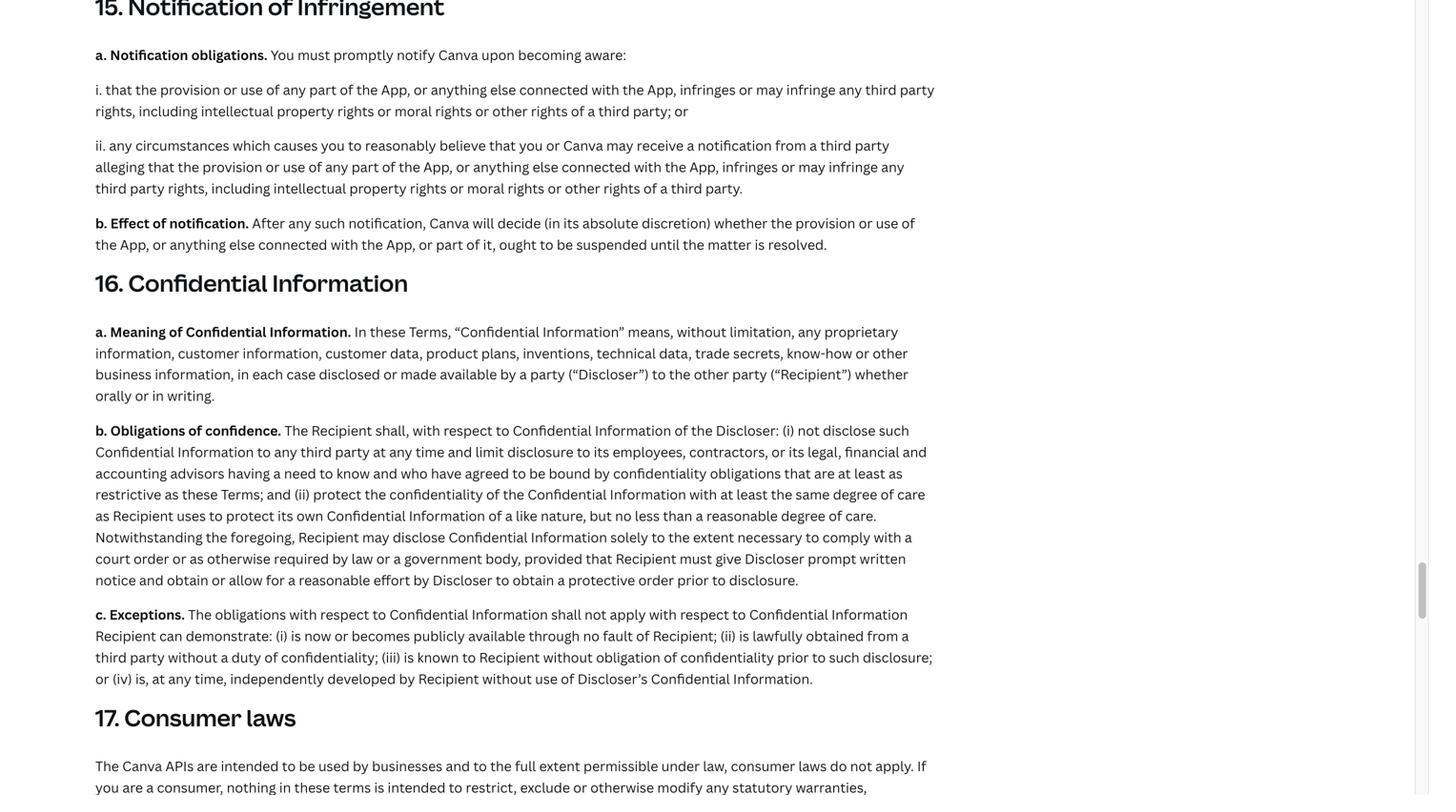 Task type: describe. For each thing, give the bounding box(es) containing it.
terms
[[333, 778, 371, 795]]

(ii) inside the obligations with respect to confidential information shall not apply with respect to confidential information recipient can demonstrate: (i) is now or becomes publicly available through no fault of recipient; (ii) is lawfully obtained from a third party without a duty of confidentiality; (iii) is known to recipient without obligation of confidentiality prior to such disclosure; or (iv) is, at any time, independently developed by recipient without use of discloser's confidential information.
[[720, 627, 736, 645]]

that inside i. that the provision or use of any part of the app, or anything else connected with the app, infringes or may infringe any third party rights, including intellectual property rights or moral rights or other rights of a third party; or
[[106, 80, 132, 99]]

information up employees,
[[595, 421, 671, 440]]

party inside i. that the provision or use of any part of the app, or anything else connected with the app, infringes or may infringe any third party rights, including intellectual property rights or moral rights or other rights of a third party; or
[[900, 80, 935, 99]]

after
[[252, 214, 285, 232]]

these inside the recipient shall, with respect to confidential information of the discloser: (i) not disclose such confidential information to any third party at any time and limit disclosure to its employees, contractors, or its legal, financial and accounting advisors having a need to know and who have agreed to be bound by confidentiality obligations that are at least as restrictive as these terms; and (ii) protect the confidentiality of the confidential information with at least the same degree of care as recipient uses to protect its own confidential information of a like nature, but no less than a reasonable degree of care. notwithstanding the foregoing, recipient may disclose confidential information solely to the extent necessary to comply with a court order or as otherwise required by law or a government body, provided that recipient must give discloser prompt written notice and obtain or allow for a reasonable effort by discloser to obtain a protective order prior to disclosure.
[[182, 486, 218, 504]]

to up restrict,
[[473, 757, 487, 775]]

with inside i. that the provision or use of any part of the app, or anything else connected with the app, infringes or may infringe any third party rights, including intellectual property rights or moral rights or other rights of a third party; or
[[592, 80, 619, 99]]

recipient down known
[[418, 670, 479, 688]]

to inside in these terms, "confidential information" means, without limitation, any proprietary information, customer information, customer data, product plans, inventions, technical data, trade secrets, know-how or other business information, in each case disclosed or made available by a party ("discloser") to the other party ("recipient") whether orally or in writing.
[[652, 365, 666, 383]]

body,
[[486, 550, 521, 568]]

its left legal, on the right bottom
[[789, 443, 804, 461]]

to right need
[[319, 464, 333, 482]]

independently
[[230, 670, 324, 688]]

may inside the recipient shall, with respect to confidential information of the discloser: (i) not disclose such confidential information to any third party at any time and limit disclosure to its employees, contractors, or its legal, financial and accounting advisors having a need to know and who have agreed to be bound by confidentiality obligations that are at least as restrictive as these terms; and (ii) protect the confidentiality of the confidential information with at least the same degree of care as recipient uses to protect its own confidential information of a like nature, but no less than a reasonable degree of care. notwithstanding the foregoing, recipient may disclose confidential information solely to the extent necessary to comply with a court order or as otherwise required by law or a government body, provided that recipient must give discloser prompt written notice and obtain or allow for a reasonable effort by discloser to obtain a protective order prior to disclosure.
[[362, 528, 390, 546]]

such inside after any such notification, canva will decide (in its absolute discretion) whether the provision or use of the app, or anything else connected with the app, or part of it, ought to be suspended until the matter is resolved.
[[315, 214, 345, 232]]

be inside after any such notification, canva will decide (in its absolute discretion) whether the provision or use of the app, or anything else connected with the app, or part of it, ought to be suspended until the matter is resolved.
[[557, 235, 573, 253]]

to down body,
[[496, 571, 509, 589]]

else inside i. that the provision or use of any part of the app, or anything else connected with the app, infringes or may infringe any third party rights, including intellectual property rights or moral rights or other rights of a third party; or
[[490, 80, 516, 99]]

confidential up accounting
[[95, 443, 174, 461]]

2 horizontal spatial respect
[[680, 606, 729, 624]]

with up than
[[690, 486, 717, 504]]

until
[[651, 235, 680, 253]]

2 data, from the left
[[659, 344, 692, 362]]

1 vertical spatial discloser
[[433, 571, 493, 589]]

limitation,
[[730, 323, 795, 341]]

0 horizontal spatial information.
[[269, 323, 351, 341]]

confidential up publicly
[[389, 606, 469, 624]]

"confidential
[[455, 323, 539, 341]]

confidentiality;
[[281, 648, 378, 666]]

obligations inside the recipient shall, with respect to confidential information of the discloser: (i) not disclose such confidential information to any third party at any time and limit disclosure to its employees, contractors, or its legal, financial and accounting advisors having a need to know and who have agreed to be bound by confidentiality obligations that are at least as restrictive as these terms; and (ii) protect the confidentiality of the confidential information with at least the same degree of care as recipient uses to protect its own confidential information of a like nature, but no less than a reasonable degree of care. notwithstanding the foregoing, recipient may disclose confidential information solely to the extent necessary to comply with a court order or as otherwise required by law or a government body, provided that recipient must give discloser prompt written notice and obtain or allow for a reasonable effort by discloser to obtain a protective order prior to disclosure.
[[710, 464, 781, 482]]

confidential up law on the left bottom
[[327, 507, 406, 525]]

and right 'financial'
[[903, 443, 927, 461]]

the down notification,
[[362, 235, 383, 253]]

the for b. obligations of confidence.
[[284, 421, 308, 440]]

no inside the recipient shall, with respect to confidential information of the discloser: (i) not disclose such confidential information to any third party at any time and limit disclosure to its employees, contractors, or its legal, financial and accounting advisors having a need to know and who have agreed to be bound by confidentiality obligations that are at least as restrictive as these terms; and (ii) protect the confidentiality of the confidential information with at least the same degree of care as recipient uses to protect its own confidential information of a like nature, but no less than a reasonable degree of care. notwithstanding the foregoing, recipient may disclose confidential information solely to the extent necessary to comply with a court order or as otherwise required by law or a government body, provided that recipient must give discloser prompt written notice and obtain or allow for a reasonable effort by discloser to obtain a protective order prior to disclosure.
[[615, 507, 632, 525]]

may inside i. that the provision or use of any part of the app, or anything else connected with the app, infringes or may infringe any third party rights, including intellectual property rights or moral rights or other rights of a third party; or
[[756, 80, 783, 99]]

party;
[[633, 102, 671, 120]]

property inside ii. any circumstances which causes you to reasonably believe that you or canva may receive a notification from a third party alleging that the provision or use of any part of the app, or anything else connected with the app, infringes or may infringe any third party rights, including intellectual property rights or moral rights or other rights of a third party.
[[349, 179, 407, 197]]

necessary
[[738, 528, 803, 546]]

0 horizontal spatial respect
[[320, 606, 369, 624]]

have
[[431, 464, 462, 482]]

part inside ii. any circumstances which causes you to reasonably believe that you or canva may receive a notification from a third party alleging that the provision or use of any part of the app, or anything else connected with the app, infringes or may infringe any third party rights, including intellectual property rights or moral rights or other rights of a third party.
[[352, 158, 379, 176]]

proprietary
[[825, 323, 898, 341]]

party inside the obligations with respect to confidential information shall not apply with respect to confidential information recipient can demonstrate: (i) is now or becomes publicly available through no fault of recipient; (ii) is lawfully obtained from a third party without a duty of confidentiality; (iii) is known to recipient without obligation of confidentiality prior to such disclosure; or (iv) is, at any time, independently developed by recipient without use of discloser's confidential information.
[[130, 648, 165, 666]]

b. effect of notification.
[[95, 214, 252, 232]]

through
[[529, 627, 580, 645]]

as down restrictive
[[95, 507, 109, 525]]

notice
[[95, 571, 136, 589]]

confidentiality for information
[[681, 648, 774, 666]]

0 vertical spatial protect
[[313, 486, 361, 504]]

1 vertical spatial intended
[[388, 778, 446, 795]]

is left lawfully
[[739, 627, 749, 645]]

the down promptly
[[356, 80, 378, 99]]

notification
[[698, 137, 772, 155]]

is,
[[135, 670, 149, 688]]

party inside the recipient shall, with respect to confidential information of the discloser: (i) not disclose such confidential information to any third party at any time and limit disclosure to its employees, contractors, or its legal, financial and accounting advisors having a need to know and who have agreed to be bound by confidentiality obligations that are at least as restrictive as these terms; and (ii) protect the confidentiality of the confidential information with at least the same degree of care as recipient uses to protect its own confidential information of a like nature, but no less than a reasonable degree of care. notwithstanding the foregoing, recipient may disclose confidential information solely to the extent necessary to comply with a court order or as otherwise required by law or a government body, provided that recipient must give discloser prompt written notice and obtain or allow for a reasonable effort by discloser to obtain a protective order prior to disclosure.
[[335, 443, 370, 461]]

receive
[[637, 137, 684, 155]]

moral inside i. that the provision or use of any part of the app, or anything else connected with the app, infringes or may infringe any third party rights, including intellectual property rights or moral rights or other rights of a third party; or
[[395, 102, 432, 120]]

in inside the canva apis are intended to be used by businesses and to the full extent permissible under law, consumer laws do not apply. if you are a consumer, nothing in these terms is intended to restrict, exclude or otherwise modify any statutory warranties
[[279, 778, 291, 795]]

("discloser")
[[568, 365, 649, 383]]

disclosure.
[[729, 571, 799, 589]]

discloser's
[[578, 670, 648, 688]]

the up like
[[503, 486, 524, 504]]

terms,
[[409, 323, 451, 341]]

infringes inside ii. any circumstances which causes you to reasonably believe that you or canva may receive a notification from a third party alleging that the provision or use of any part of the app, or anything else connected with the app, infringes or may infringe any third party rights, including intellectual property rights or moral rights or other rights of a third party.
[[722, 158, 778, 176]]

to right known
[[462, 648, 476, 666]]

the canva apis are intended to be used by businesses and to the full extent permissible under law, consumer laws do not apply. if you are a consumer, nothing in these terms is intended to restrict, exclude or otherwise modify any statutory warranties
[[95, 757, 927, 795]]

but
[[590, 507, 612, 525]]

business
[[95, 365, 152, 383]]

any inside the canva apis are intended to be used by businesses and to the full extent permissible under law, consumer laws do not apply. if you are a consumer, nothing in these terms is intended to restrict, exclude or otherwise modify any statutory warranties
[[706, 778, 729, 795]]

obligation
[[596, 648, 661, 666]]

to up "prompt"
[[806, 528, 819, 546]]

connected inside after any such notification, canva will decide (in its absolute discretion) whether the provision or use of the app, or anything else connected with the app, or part of it, ought to be suspended until the matter is resolved.
[[258, 235, 327, 253]]

0 horizontal spatial degree
[[781, 507, 826, 525]]

as up care
[[889, 464, 903, 482]]

means,
[[628, 323, 674, 341]]

other inside ii. any circumstances which causes you to reasonably believe that you or canva may receive a notification from a third party alleging that the provision or use of any part of the app, or anything else connected with the app, infringes or may infringe any third party rights, including intellectual property rights or moral rights or other rights of a third party.
[[565, 179, 600, 197]]

confidential down 16. confidential information
[[186, 323, 266, 341]]

the down circumstances
[[178, 158, 199, 176]]

exclude
[[520, 778, 570, 795]]

may up the resolved.
[[798, 158, 826, 176]]

in
[[355, 323, 367, 341]]

with up recipient;
[[649, 606, 677, 624]]

a up disclosure; at the right
[[902, 627, 909, 645]]

information, down "meaning"
[[95, 344, 175, 362]]

a. notification obligations. you must promptly notify canva upon becoming aware:
[[95, 46, 626, 64]]

these inside the canva apis are intended to be used by businesses and to the full extent permissible under law, consumer laws do not apply. if you are a consumer, nothing in these terms is intended to restrict, exclude or otherwise modify any statutory warranties
[[294, 778, 330, 795]]

is left now
[[291, 627, 301, 645]]

infringe inside ii. any circumstances which causes you to reasonably believe that you or canva may receive a notification from a third party alleging that the provision or use of any part of the app, or anything else connected with the app, infringes or may infringe any third party rights, including intellectual property rights or moral rights or other rights of a third party.
[[829, 158, 878, 176]]

consumer,
[[157, 778, 223, 795]]

to up bound on the left bottom of page
[[577, 443, 591, 461]]

("recipient")
[[770, 365, 852, 383]]

provision inside i. that the provision or use of any part of the app, or anything else connected with the app, infringes or may infringe any third party rights, including intellectual property rights or moral rights or other rights of a third party; or
[[160, 80, 220, 99]]

notification.
[[169, 214, 249, 232]]

the down "effect"
[[95, 235, 117, 253]]

information, up each
[[243, 344, 322, 362]]

notification,
[[348, 214, 426, 232]]

to right uses
[[209, 507, 223, 525]]

1 vertical spatial confidentiality
[[389, 486, 483, 504]]

you inside the canva apis are intended to be used by businesses and to the full extent permissible under law, consumer laws do not apply. if you are a consumer, nothing in these terms is intended to restrict, exclude or otherwise modify any statutory warranties
[[95, 778, 119, 795]]

can
[[159, 627, 183, 645]]

canva left upon on the top of the page
[[438, 46, 478, 64]]

reasonably
[[365, 137, 436, 155]]

whether inside in these terms, "confidential information" means, without limitation, any proprietary information, customer information, customer data, product plans, inventions, technical data, trade secrets, know-how or other business information, in each case disclosed or made available by a party ("discloser") to the other party ("recipient") whether orally or in writing.
[[855, 365, 909, 383]]

orally
[[95, 387, 132, 405]]

2 obtain from the left
[[513, 571, 554, 589]]

information down have
[[409, 507, 485, 525]]

law
[[352, 550, 373, 568]]

resolved.
[[768, 235, 827, 253]]

to down the give
[[712, 571, 726, 589]]

same
[[796, 486, 830, 504]]

than
[[663, 507, 693, 525]]

information"
[[543, 323, 625, 341]]

with up time
[[413, 421, 440, 440]]

0 vertical spatial order
[[134, 550, 169, 568]]

its left the own
[[278, 507, 293, 525]]

ii. any circumstances which causes you to reasonably believe that you or canva may receive a notification from a third party alleging that the provision or use of any part of the app, or anything else connected with the app, infringes or may infringe any third party rights, including intellectual property rights or moral rights or other rights of a third party.
[[95, 137, 905, 197]]

information up advisors
[[178, 443, 254, 461]]

with up now
[[289, 606, 317, 624]]

app, down "effect"
[[120, 235, 149, 253]]

alleging
[[95, 158, 145, 176]]

and up have
[[448, 443, 472, 461]]

discloser:
[[716, 421, 779, 440]]

1 horizontal spatial reasonable
[[706, 507, 778, 525]]

consumer
[[731, 757, 795, 775]]

a right the receive on the left top of page
[[687, 137, 695, 155]]

recipient down through
[[479, 648, 540, 666]]

and up exceptions.
[[139, 571, 164, 589]]

technical
[[597, 344, 656, 362]]

16. confidential information
[[95, 268, 408, 299]]

restrictive
[[95, 486, 161, 504]]

the inside the canva apis are intended to be used by businesses and to the full extent permissible under law, consumer laws do not apply. if you are a consumer, nothing in these terms is intended to restrict, exclude or otherwise modify any statutory warranties
[[490, 757, 512, 775]]

consumer
[[124, 702, 242, 733]]

notify
[[397, 46, 435, 64]]

without inside in these terms, "confidential information" means, without limitation, any proprietary information, customer information, customer data, product plans, inventions, technical data, trade secrets, know-how or other business information, in each case disclosed or made available by a party ("discloser") to the other party ("recipient") whether orally or in writing.
[[677, 323, 727, 341]]

the down reasonably
[[399, 158, 420, 176]]

comply
[[823, 528, 871, 546]]

confidential up lawfully
[[749, 606, 828, 624]]

that up protective
[[586, 550, 612, 568]]

information. inside the obligations with respect to confidential information shall not apply with respect to confidential information recipient can demonstrate: (i) is now or becomes publicly available through no fault of recipient; (ii) is lawfully obtained from a third party without a duty of confidentiality; (iii) is known to recipient without obligation of confidentiality prior to such disclosure; or (iv) is, at any time, independently developed by recipient without use of discloser's confidential information.
[[733, 670, 813, 688]]

is inside after any such notification, canva will decide (in its absolute discretion) whether the provision or use of the app, or anything else connected with the app, or part of it, ought to be suspended until the matter is resolved.
[[755, 235, 765, 253]]

property inside i. that the provision or use of any part of the app, or anything else connected with the app, infringes or may infringe any third party rights, including intellectual property rights or moral rights or other rights of a third party; or
[[277, 102, 334, 120]]

intellectual inside i. that the provision or use of any part of the app, or anything else connected with the app, infringes or may infringe any third party rights, including intellectual property rights or moral rights or other rights of a third party; or
[[201, 102, 274, 120]]

its inside after any such notification, canva will decide (in its absolute discretion) whether the provision or use of the app, or anything else connected with the app, or part of it, ought to be suspended until the matter is resolved.
[[564, 214, 579, 232]]

the for c. exceptions.
[[188, 606, 212, 624]]

intellectual inside ii. any circumstances which causes you to reasonably believe that you or canva may receive a notification from a third party alleging that the provision or use of any part of the app, or anything else connected with the app, infringes or may infringe any third party rights, including intellectual property rights or moral rights or other rights of a third party.
[[274, 179, 346, 197]]

the down discretion)
[[683, 235, 704, 253]]

(iv)
[[112, 670, 132, 688]]

circumstances
[[135, 137, 229, 155]]

government
[[404, 550, 482, 568]]

such inside the obligations with respect to confidential information shall not apply with respect to confidential information recipient can demonstrate: (i) is now or becomes publicly available through no fault of recipient; (ii) is lawfully obtained from a third party without a duty of confidentiality; (iii) is known to recipient without obligation of confidentiality prior to such disclosure; or (iv) is, at any time, independently developed by recipient without use of discloser's confidential information.
[[829, 648, 860, 666]]

available inside the obligations with respect to confidential information shall not apply with respect to confidential information recipient can demonstrate: (i) is now or becomes publicly available through no fault of recipient; (ii) is lawfully obtained from a third party without a duty of confidentiality; (iii) is known to recipient without obligation of confidentiality prior to such disclosure; or (iv) is, at any time, independently developed by recipient without use of discloser's confidential information.
[[468, 627, 525, 645]]

as down uses
[[190, 550, 204, 568]]

1 horizontal spatial are
[[197, 757, 218, 775]]

(iii)
[[382, 648, 401, 666]]

information up in
[[272, 268, 408, 299]]

anything inside i. that the provision or use of any part of the app, or anything else connected with the app, infringes or may infringe any third party rights, including intellectual property rights or moral rights or other rights of a third party; or
[[431, 80, 487, 99]]

foregoing,
[[231, 528, 295, 546]]

from inside the obligations with respect to confidential information shall not apply with respect to confidential information recipient can demonstrate: (i) is now or becomes publicly available through no fault of recipient; (ii) is lawfully obtained from a third party without a duty of confidentiality; (iii) is known to recipient without obligation of confidentiality prior to such disclosure; or (iv) is, at any time, independently developed by recipient without use of discloser's confidential information.
[[867, 627, 898, 645]]

confidence.
[[205, 421, 281, 440]]

confidential up body,
[[449, 528, 528, 546]]

the inside in these terms, "confidential information" means, without limitation, any proprietary information, customer information, customer data, product plans, inventions, technical data, trade secrets, know-how or other business information, in each case disclosed or made available by a party ("discloser") to the other party ("recipient") whether orally or in writing.
[[669, 365, 691, 383]]

bound
[[549, 464, 591, 482]]

to up becomes
[[373, 606, 386, 624]]

a inside i. that the provision or use of any part of the app, or anything else connected with the app, infringes or may infringe any third party rights, including intellectual property rights or moral rights or other rights of a third party; or
[[588, 102, 595, 120]]

(i) inside the recipient shall, with respect to confidential information of the discloser: (i) not disclose such confidential information to any third party at any time and limit disclosure to its employees, contractors, or its legal, financial and accounting advisors having a need to know and who have agreed to be bound by confidentiality obligations that are at least as restrictive as these terms; and (ii) protect the confidentiality of the confidential information with at least the same degree of care as recipient uses to protect its own confidential information of a like nature, but no less than a reasonable degree of care. notwithstanding the foregoing, recipient may disclose confidential information solely to the extent necessary to comply with a court order or as otherwise required by law or a government body, provided that recipient must give discloser prompt written notice and obtain or allow for a reasonable effort by discloser to obtain a protective order prior to disclosure.
[[783, 421, 795, 440]]

rights, inside i. that the provision or use of any part of the app, or anything else connected with the app, infringes or may infringe any third party rights, including intellectual property rights or moral rights or other rights of a third party; or
[[95, 102, 136, 120]]

extent inside the recipient shall, with respect to confidential information of the discloser: (i) not disclose such confidential information to any third party at any time and limit disclosure to its employees, contractors, or its legal, financial and accounting advisors having a need to know and who have agreed to be bound by confidentiality obligations that are at least as restrictive as these terms; and (ii) protect the confidentiality of the confidential information with at least the same degree of care as recipient uses to protect its own confidential information of a like nature, but no less than a reasonable degree of care. notwithstanding the foregoing, recipient may disclose confidential information solely to the extent necessary to comply with a court order or as otherwise required by law or a government body, provided that recipient must give discloser prompt written notice and obtain or allow for a reasonable effort by discloser to obtain a protective order prior to disclosure.
[[693, 528, 734, 546]]

use inside ii. any circumstances which causes you to reasonably believe that you or canva may receive a notification from a third party alleging that the provision or use of any part of the app, or anything else connected with the app, infringes or may infringe any third party rights, including intellectual property rights or moral rights or other rights of a third party.
[[283, 158, 305, 176]]

rights down reasonably
[[410, 179, 447, 197]]

whether inside after any such notification, canva will decide (in its absolute discretion) whether the provision or use of the app, or anything else connected with the app, or part of it, ought to be suspended until the matter is resolved.
[[714, 214, 768, 232]]

0 vertical spatial disclose
[[823, 421, 876, 440]]

the down than
[[668, 528, 690, 546]]

with up written on the right
[[874, 528, 902, 546]]

laws inside the canva apis are intended to be used by businesses and to the full extent permissible under law, consumer laws do not apply. if you are a consumer, nothing in these terms is intended to restrict, exclude or otherwise modify any statutory warranties
[[799, 757, 827, 775]]

confidentiality for confidential
[[613, 464, 707, 482]]

recipient down the own
[[298, 528, 359, 546]]

that up same
[[784, 464, 811, 482]]

17. consumer laws
[[95, 702, 296, 733]]

publicly
[[414, 627, 465, 645]]

as up uses
[[165, 486, 179, 504]]

a down demonstrate:
[[221, 648, 228, 666]]

know
[[336, 464, 370, 482]]

0 horizontal spatial intended
[[221, 757, 279, 775]]

otherwise inside the canva apis are intended to be used by businesses and to the full extent permissible under law, consumer laws do not apply. if you are a consumer, nothing in these terms is intended to restrict, exclude or otherwise modify any statutory warranties
[[590, 778, 654, 795]]

0 horizontal spatial protect
[[226, 507, 274, 525]]

b. for the recipient shall, with respect to confidential information of the discloser: (i) not disclose such confidential information to any third party at any time and limit disclosure to its employees, contractors, or its legal, financial and accounting advisors having a need to know and who have agreed to be bound by confidentiality obligations that are at least as restrictive as these terms; and (ii) protect the confidentiality of the confidential information with at least the same degree of care as recipient uses to protect its own confidential information of a like nature, but no less than a reasonable degree of care. notwithstanding the foregoing, recipient may disclose confidential information solely to the extent necessary to comply with a court order or as otherwise required by law or a government body, provided that recipient must give discloser prompt written notice and obtain or allow for a reasonable effort by discloser to obtain a protective order prior to disclosure.
[[95, 421, 107, 440]]

becomes
[[352, 627, 410, 645]]

upon
[[482, 46, 515, 64]]

rights up decide
[[508, 179, 545, 197]]

suspended
[[576, 235, 647, 253]]

shall
[[551, 606, 581, 624]]

required
[[274, 550, 329, 568]]

information up obtained
[[832, 606, 908, 624]]

by right bound on the left bottom of page
[[594, 464, 610, 482]]

anything inside ii. any circumstances which causes you to reasonably believe that you or canva may receive a notification from a third party alleging that the provision or use of any part of the app, or anything else connected with the app, infringes or may infringe any third party rights, including intellectual property rights or moral rights or other rights of a third party.
[[473, 158, 529, 176]]

recipient up notwithstanding
[[113, 507, 173, 525]]

any inside the obligations with respect to confidential information shall not apply with respect to confidential information recipient can demonstrate: (i) is now or becomes publicly available through no fault of recipient; (ii) is lawfully obtained from a third party without a duty of confidentiality; (iii) is known to recipient without obligation of confidentiality prior to such disclosure; or (iv) is, at any time, independently developed by recipient without use of discloser's confidential information.
[[168, 670, 191, 688]]

to down disclosure
[[512, 464, 526, 482]]

the down the receive on the left top of page
[[665, 158, 686, 176]]

0 vertical spatial degree
[[833, 486, 877, 504]]

need
[[284, 464, 316, 482]]

prior inside the recipient shall, with respect to confidential information of the discloser: (i) not disclose such confidential information to any third party at any time and limit disclosure to its employees, contractors, or its legal, financial and accounting advisors having a need to know and who have agreed to be bound by confidentiality obligations that are at least as restrictive as these terms; and (ii) protect the confidentiality of the confidential information with at least the same degree of care as recipient uses to protect its own confidential information of a like nature, but no less than a reasonable degree of care. notwithstanding the foregoing, recipient may disclose confidential information solely to the extent necessary to comply with a court order or as otherwise required by law or a government body, provided that recipient must give discloser prompt written notice and obtain or allow for a reasonable effort by discloser to obtain a protective order prior to disclosure.
[[677, 571, 709, 589]]

0 vertical spatial laws
[[246, 702, 296, 733]]

for
[[266, 571, 285, 589]]

that down circumstances
[[148, 158, 175, 176]]

care
[[897, 486, 925, 504]]

anything inside after any such notification, canva will decide (in its absolute discretion) whether the provision or use of the app, or anything else connected with the app, or part of it, ought to be suspended until the matter is resolved.
[[170, 235, 226, 253]]

at inside the obligations with respect to confidential information shall not apply with respect to confidential information recipient can demonstrate: (i) is now or becomes publicly available through no fault of recipient; (ii) is lawfully obtained from a third party without a duty of confidentiality; (iii) is known to recipient without obligation of confidentiality prior to such disclosure; or (iv) is, at any time, independently developed by recipient without use of discloser's confidential information.
[[152, 670, 165, 688]]

less
[[635, 507, 660, 525]]

a up discretion)
[[660, 179, 668, 197]]

app, up party;
[[647, 80, 677, 99]]

may left the receive on the left top of page
[[606, 137, 634, 155]]

c.
[[95, 606, 106, 624]]

with inside after any such notification, canva will decide (in its absolute discretion) whether the provision or use of the app, or anything else connected with the app, or part of it, ought to be suspended until the matter is resolved.
[[331, 235, 358, 253]]

by inside in these terms, "confidential information" means, without limitation, any proprietary information, customer information, customer data, product plans, inventions, technical data, trade secrets, know-how or other business information, in each case disclosed or made available by a party ("discloser") to the other party ("recipient") whether orally or in writing.
[[500, 365, 516, 383]]

to inside after any such notification, canva will decide (in its absolute discretion) whether the provision or use of the app, or anything else connected with the app, or part of it, ought to be suspended until the matter is resolved.
[[540, 235, 554, 253]]

each
[[252, 365, 283, 383]]

at down "shall," in the bottom of the page
[[373, 443, 386, 461]]

a up effort
[[394, 550, 401, 568]]

like
[[516, 507, 537, 525]]

other down trade
[[694, 365, 729, 383]]

promptly
[[333, 46, 394, 64]]

to down less
[[652, 528, 665, 546]]

1 vertical spatial least
[[737, 486, 768, 504]]

be inside the recipient shall, with respect to confidential information of the discloser: (i) not disclose such confidential information to any third party at any time and limit disclosure to its employees, contractors, or its legal, financial and accounting advisors having a need to know and who have agreed to be bound by confidentiality obligations that are at least as restrictive as these terms; and (ii) protect the confidentiality of the confidential information with at least the same degree of care as recipient uses to protect its own confidential information of a like nature, but no less than a reasonable degree of care. notwithstanding the foregoing, recipient may disclose confidential information solely to the extent necessary to comply with a court order or as otherwise required by law or a government body, provided that recipient must give discloser prompt written notice and obtain or allow for a reasonable effort by discloser to obtain a protective order prior to disclosure.
[[529, 464, 546, 482]]

known
[[417, 648, 459, 666]]

uses
[[177, 507, 206, 525]]

rights, inside ii. any circumstances which causes you to reasonably believe that you or canva may receive a notification from a third party alleging that the provision or use of any part of the app, or anything else connected with the app, infringes or may infringe any third party rights, including intellectual property rights or moral rights or other rights of a third party.
[[168, 179, 208, 197]]

financial
[[845, 443, 900, 461]]

1 horizontal spatial you
[[321, 137, 345, 155]]

legal,
[[808, 443, 842, 461]]

1 vertical spatial reasonable
[[299, 571, 370, 589]]

recipient down solely
[[616, 550, 676, 568]]

provision inside after any such notification, canva will decide (in its absolute discretion) whether the provision or use of the app, or anything else connected with the app, or part of it, ought to be suspended until the matter is resolved.
[[796, 214, 856, 232]]

ought
[[499, 235, 537, 253]]

by inside the canva apis are intended to be used by businesses and to the full extent permissible under law, consumer laws do not apply. if you are a consumer, nothing in these terms is intended to restrict, exclude or otherwise modify any statutory warranties
[[353, 757, 369, 775]]

to left restrict,
[[449, 778, 463, 795]]

i.
[[95, 80, 102, 99]]

1 horizontal spatial in
[[237, 365, 249, 383]]

information up less
[[610, 486, 686, 504]]

to down the disclosure.
[[732, 606, 746, 624]]

the left same
[[771, 486, 793, 504]]

0 vertical spatial discloser
[[745, 550, 805, 568]]

limit
[[475, 443, 504, 461]]



Task type: vqa. For each thing, say whether or not it's contained in the screenshot.
the rightmost "
no



Task type: locate. For each thing, give the bounding box(es) containing it.
1 vertical spatial degree
[[781, 507, 826, 525]]

by down (iii)
[[399, 670, 415, 688]]

0 vertical spatial moral
[[395, 102, 432, 120]]

1 horizontal spatial (i)
[[783, 421, 795, 440]]

(i) inside the obligations with respect to confidential information shall not apply with respect to confidential information recipient can demonstrate: (i) is now or becomes publicly available through no fault of recipient; (ii) is lawfully obtained from a third party without a duty of confidentiality; (iii) is known to recipient without obligation of confidentiality prior to such disclosure; or (iv) is, at any time, independently developed by recipient without use of discloser's confidential information.
[[276, 627, 288, 645]]

1 horizontal spatial order
[[638, 571, 674, 589]]

and inside the canva apis are intended to be used by businesses and to the full extent permissible under law, consumer laws do not apply. if you are a consumer, nothing in these terms is intended to restrict, exclude or otherwise modify any statutory warranties
[[446, 757, 470, 775]]

0 horizontal spatial discloser
[[433, 571, 493, 589]]

a. for a. meaning of confidential information.
[[95, 323, 107, 341]]

secrets,
[[733, 344, 784, 362]]

0 horizontal spatial otherwise
[[207, 550, 271, 568]]

whether
[[714, 214, 768, 232], [855, 365, 909, 383]]

a
[[588, 102, 595, 120], [687, 137, 695, 155], [810, 137, 817, 155], [660, 179, 668, 197], [520, 365, 527, 383], [273, 464, 281, 482], [505, 507, 513, 525], [696, 507, 703, 525], [905, 528, 912, 546], [394, 550, 401, 568], [288, 571, 296, 589], [558, 571, 565, 589], [902, 627, 909, 645], [221, 648, 228, 666], [146, 778, 154, 795]]

b. for after any such notification, canva will decide (in its absolute discretion) whether the provision or use of the app, or anything else connected with the app, or part of it, ought to be suspended until the matter is resolved.
[[95, 214, 107, 232]]

used
[[318, 757, 350, 775]]

you down 17.
[[95, 778, 119, 795]]

in left each
[[237, 365, 249, 383]]

intellectual up which
[[201, 102, 274, 120]]

1 vertical spatial prior
[[777, 648, 809, 666]]

extent inside the canva apis are intended to be used by businesses and to the full extent permissible under law, consumer laws do not apply. if you are a consumer, nothing in these terms is intended to restrict, exclude or otherwise modify any statutory warranties
[[539, 757, 580, 775]]

canva inside ii. any circumstances which causes you to reasonably believe that you or canva may receive a notification from a third party alleging that the provision or use of any part of the app, or anything else connected with the app, infringes or may infringe any third party rights, including intellectual property rights or moral rights or other rights of a third party.
[[563, 137, 603, 155]]

use inside i. that the provision or use of any part of the app, or anything else connected with the app, infringes or may infringe any third party rights, including intellectual property rights or moral rights or other rights of a third party; or
[[240, 80, 263, 99]]

information down nature,
[[531, 528, 607, 546]]

0 horizontal spatial from
[[775, 137, 806, 155]]

respect up now
[[320, 606, 369, 624]]

connected up absolute
[[562, 158, 631, 176]]

0 horizontal spatial least
[[737, 486, 768, 504]]

0 vertical spatial these
[[370, 323, 406, 341]]

0 horizontal spatial (ii)
[[294, 486, 310, 504]]

1 horizontal spatial customer
[[325, 344, 387, 362]]

disclosed
[[319, 365, 380, 383]]

2 horizontal spatial are
[[814, 464, 835, 482]]

you right causes at left top
[[321, 137, 345, 155]]

confidentiality down employees,
[[613, 464, 707, 482]]

know-
[[787, 344, 826, 362]]

1 vertical spatial b.
[[95, 421, 107, 440]]

under
[[662, 757, 700, 775]]

0 vertical spatial extent
[[693, 528, 734, 546]]

the up party;
[[623, 80, 644, 99]]

to down '(in'
[[540, 235, 554, 253]]

order up apply
[[638, 571, 674, 589]]

available inside in these terms, "confidential information" means, without limitation, any proprietary information, customer information, customer data, product plans, inventions, technical data, trade secrets, know-how or other business information, in each case disclosed or made available by a party ("discloser") to the other party ("recipient") whether orally or in writing.
[[440, 365, 497, 383]]

0 horizontal spatial no
[[583, 627, 600, 645]]

part left 'it,'
[[436, 235, 463, 253]]

absolute
[[582, 214, 639, 232]]

1 vertical spatial infringes
[[722, 158, 778, 176]]

2 vertical spatial the
[[95, 757, 119, 775]]

1 data, from the left
[[390, 344, 423, 362]]

or inside the canva apis are intended to be used by businesses and to the full extent permissible under law, consumer laws do not apply. if you are a consumer, nothing in these terms is intended to restrict, exclude or otherwise modify any statutory warranties
[[573, 778, 587, 795]]

16.
[[95, 268, 124, 299]]

0 horizontal spatial whether
[[714, 214, 768, 232]]

product
[[426, 344, 478, 362]]

such inside the recipient shall, with respect to confidential information of the discloser: (i) not disclose such confidential information to any third party at any time and limit disclosure to its employees, contractors, or its legal, financial and accounting advisors having a need to know and who have agreed to be bound by confidentiality obligations that are at least as restrictive as these terms; and (ii) protect the confidentiality of the confidential information with at least the same degree of care as recipient uses to protect its own confidential information of a like nature, but no less than a reasonable degree of care. notwithstanding the foregoing, recipient may disclose confidential information solely to the extent necessary to comply with a court order or as otherwise required by law or a government body, provided that recipient must give discloser prompt written notice and obtain or allow for a reasonable effort by discloser to obtain a protective order prior to disclosure.
[[879, 421, 909, 440]]

use inside after any such notification, canva will decide (in its absolute discretion) whether the provision or use of the app, or anything else connected with the app, or part of it, ought to be suspended until the matter is resolved.
[[876, 214, 898, 232]]

time
[[416, 443, 445, 461]]

1 vertical spatial be
[[529, 464, 546, 482]]

the
[[284, 421, 308, 440], [188, 606, 212, 624], [95, 757, 119, 775]]

the down the notification
[[135, 80, 157, 99]]

0 horizontal spatial the
[[95, 757, 119, 775]]

property
[[277, 102, 334, 120], [349, 179, 407, 197]]

2 b. from the top
[[95, 421, 107, 440]]

are
[[814, 464, 835, 482], [197, 757, 218, 775], [122, 778, 143, 795]]

2 vertical spatial provision
[[796, 214, 856, 232]]

0 vertical spatial obligations
[[710, 464, 781, 482]]

how
[[826, 344, 852, 362]]

0 vertical spatial in
[[237, 365, 249, 383]]

canva left apis
[[122, 757, 162, 775]]

2 customer from the left
[[325, 344, 387, 362]]

apply.
[[876, 757, 914, 775]]

connected
[[519, 80, 588, 99], [562, 158, 631, 176], [258, 235, 327, 253]]

these right in
[[370, 323, 406, 341]]

0 horizontal spatial not
[[585, 606, 607, 624]]

0 vertical spatial intellectual
[[201, 102, 274, 120]]

information, up writing.
[[155, 365, 234, 383]]

1 vertical spatial provision
[[202, 158, 262, 176]]

2 vertical spatial confidentiality
[[681, 648, 774, 666]]

0 vertical spatial not
[[798, 421, 820, 440]]

laws
[[246, 702, 296, 733], [799, 757, 827, 775]]

(ii) inside the recipient shall, with respect to confidential information of the discloser: (i) not disclose such confidential information to any third party at any time and limit disclosure to its employees, contractors, or its legal, financial and accounting advisors having a need to know and who have agreed to be bound by confidentiality obligations that are at least as restrictive as these terms; and (ii) protect the confidentiality of the confidential information with at least the same degree of care as recipient uses to protect its own confidential information of a like nature, but no less than a reasonable degree of care. notwithstanding the foregoing, recipient may disclose confidential information solely to the extent necessary to comply with a court order or as otherwise required by law or a government body, provided that recipient must give discloser prompt written notice and obtain or allow for a reasonable effort by discloser to obtain a protective order prior to disclosure.
[[294, 486, 310, 504]]

1 vertical spatial laws
[[799, 757, 827, 775]]

1 vertical spatial connected
[[562, 158, 631, 176]]

inventions,
[[523, 344, 593, 362]]

(i) right "discloser:" on the bottom right of the page
[[783, 421, 795, 440]]

the up the resolved.
[[771, 214, 792, 232]]

2 horizontal spatial you
[[519, 137, 543, 155]]

time,
[[195, 670, 227, 688]]

confidential down recipient;
[[651, 670, 730, 688]]

confidential up disclosure
[[513, 421, 592, 440]]

1 horizontal spatial including
[[211, 179, 270, 197]]

nothing
[[227, 778, 276, 795]]

0 vertical spatial (ii)
[[294, 486, 310, 504]]

by up terms
[[353, 757, 369, 775]]

a left like
[[505, 507, 513, 525]]

court
[[95, 550, 130, 568]]

least up necessary
[[737, 486, 768, 504]]

information up through
[[472, 606, 548, 624]]

plans,
[[481, 344, 520, 362]]

use inside the obligations with respect to confidential information shall not apply with respect to confidential information recipient can demonstrate: (i) is now or becomes publicly available through no fault of recipient; (ii) is lawfully obtained from a third party without a duty of confidentiality; (iii) is known to recipient without obligation of confidentiality prior to such disclosure; or (iv) is, at any time, independently developed by recipient without use of discloser's confidential information.
[[535, 670, 558, 688]]

connected inside i. that the provision or use of any part of the app, or anything else connected with the app, infringes or may infringe any third party rights, including intellectual property rights or moral rights or other rights of a third party; or
[[519, 80, 588, 99]]

degree down same
[[781, 507, 826, 525]]

otherwise down permissible
[[590, 778, 654, 795]]

shall,
[[375, 421, 409, 440]]

0 horizontal spatial moral
[[395, 102, 432, 120]]

rights up absolute
[[604, 179, 640, 197]]

2 a. from the top
[[95, 323, 107, 341]]

respect up recipient;
[[680, 606, 729, 624]]

effect
[[110, 214, 150, 232]]

after any such notification, canva will decide (in its absolute discretion) whether the provision or use of the app, or anything else connected with the app, or part of it, ought to be suspended until the matter is resolved.
[[95, 214, 915, 253]]

businesses
[[372, 757, 443, 775]]

0 vertical spatial must
[[298, 46, 330, 64]]

0 vertical spatial whether
[[714, 214, 768, 232]]

solely
[[610, 528, 648, 546]]

laws left do
[[799, 757, 827, 775]]

1 horizontal spatial part
[[352, 158, 379, 176]]

information.
[[269, 323, 351, 341], [733, 670, 813, 688]]

part inside i. that the provision or use of any part of the app, or anything else connected with the app, infringes or may infringe any third party rights, including intellectual property rights or moral rights or other rights of a third party; or
[[309, 80, 337, 99]]

developed
[[327, 670, 396, 688]]

duty
[[232, 648, 261, 666]]

party.
[[706, 179, 743, 197]]

these inside in these terms, "confidential information" means, without limitation, any proprietary information, customer information, customer data, product plans, inventions, technical data, trade secrets, know-how or other business information, in each case disclosed or made available by a party ("discloser") to the other party ("recipient") whether orally or in writing.
[[370, 323, 406, 341]]

no inside the obligations with respect to confidential information shall not apply with respect to confidential information recipient can demonstrate: (i) is now or becomes publicly available through no fault of recipient; (ii) is lawfully obtained from a third party without a duty of confidentiality; (iii) is known to recipient without obligation of confidentiality prior to such disclosure; or (iv) is, at any time, independently developed by recipient without use of discloser's confidential information.
[[583, 627, 600, 645]]

2 vertical spatial connected
[[258, 235, 327, 253]]

2 vertical spatial these
[[294, 778, 330, 795]]

degree up care.
[[833, 486, 877, 504]]

a inside the canva apis are intended to be used by businesses and to the full extent permissible under law, consumer laws do not apply. if you are a consumer, nothing in these terms is intended to restrict, exclude or otherwise modify any statutory warranties
[[146, 778, 154, 795]]

anything down the notification.
[[170, 235, 226, 253]]

not inside the obligations with respect to confidential information shall not apply with respect to confidential information recipient can demonstrate: (i) is now or becomes publicly available through no fault of recipient; (ii) is lawfully obtained from a third party without a duty of confidentiality; (iii) is known to recipient without obligation of confidentiality prior to such disclosure; or (iv) is, at any time, independently developed by recipient without use of discloser's confidential information.
[[585, 606, 607, 624]]

be inside the canva apis are intended to be used by businesses and to the full extent permissible under law, consumer laws do not apply. if you are a consumer, nothing in these terms is intended to restrict, exclude or otherwise modify any statutory warranties
[[299, 757, 315, 775]]

believe
[[440, 137, 486, 155]]

1 vertical spatial in
[[152, 387, 164, 405]]

modify
[[657, 778, 703, 795]]

1 vertical spatial extent
[[539, 757, 580, 775]]

1 horizontal spatial data,
[[659, 344, 692, 362]]

provision inside ii. any circumstances which causes you to reasonably believe that you or canva may receive a notification from a third party alleging that the provision or use of any part of the app, or anything else connected with the app, infringes or may infringe any third party rights, including intellectual property rights or moral rights or other rights of a third party.
[[202, 158, 262, 176]]

a down aware: at the top left of page
[[588, 102, 595, 120]]

respect
[[444, 421, 493, 440], [320, 606, 369, 624], [680, 606, 729, 624]]

reasonable down law on the left bottom
[[299, 571, 370, 589]]

to left used
[[282, 757, 296, 775]]

otherwise inside the recipient shall, with respect to confidential information of the discloser: (i) not disclose such confidential information to any third party at any time and limit disclosure to its employees, contractors, or its legal, financial and accounting advisors having a need to know and who have agreed to be bound by confidentiality obligations that are at least as restrictive as these terms; and (ii) protect the confidentiality of the confidential information with at least the same degree of care as recipient uses to protect its own confidential information of a like nature, but no less than a reasonable degree of care. notwithstanding the foregoing, recipient may disclose confidential information solely to the extent necessary to comply with a court order or as otherwise required by law or a government body, provided that recipient must give discloser prompt written notice and obtain or allow for a reasonable effort by discloser to obtain a protective order prior to disclosure.
[[207, 550, 271, 568]]

0 vertical spatial property
[[277, 102, 334, 120]]

confidentiality inside the obligations with respect to confidential information shall not apply with respect to confidential information recipient can demonstrate: (i) is now or becomes publicly available through no fault of recipient; (ii) is lawfully obtained from a third party without a duty of confidentiality; (iii) is known to recipient without obligation of confidentiality prior to such disclosure; or (iv) is, at any time, independently developed by recipient without use of discloser's confidential information.
[[681, 648, 774, 666]]

ii.
[[95, 137, 106, 155]]

1 horizontal spatial these
[[294, 778, 330, 795]]

connected down after
[[258, 235, 327, 253]]

0 vertical spatial infringe
[[787, 80, 836, 99]]

and down need
[[267, 486, 291, 504]]

advisors
[[170, 464, 225, 482]]

1 horizontal spatial be
[[529, 464, 546, 482]]

a right than
[[696, 507, 703, 525]]

1 horizontal spatial else
[[490, 80, 516, 99]]

part
[[309, 80, 337, 99], [352, 158, 379, 176], [436, 235, 463, 253]]

at down 'contractors,'
[[720, 486, 733, 504]]

1 horizontal spatial discloser
[[745, 550, 805, 568]]

1 horizontal spatial otherwise
[[590, 778, 654, 795]]

must inside the recipient shall, with respect to confidential information of the discloser: (i) not disclose such confidential information to any third party at any time and limit disclosure to its employees, contractors, or its legal, financial and accounting advisors having a need to know and who have agreed to be bound by confidentiality obligations that are at least as restrictive as these terms; and (ii) protect the confidentiality of the confidential information with at least the same degree of care as recipient uses to protect its own confidential information of a like nature, but no less than a reasonable degree of care. notwithstanding the foregoing, recipient may disclose confidential information solely to the extent necessary to comply with a court order or as otherwise required by law or a government body, provided that recipient must give discloser prompt written notice and obtain or allow for a reasonable effort by discloser to obtain a protective order prior to disclosure.
[[680, 550, 712, 568]]

the inside the canva apis are intended to be used by businesses and to the full extent permissible under law, consumer laws do not apply. if you are a consumer, nothing in these terms is intended to restrict, exclude or otherwise modify any statutory warranties
[[95, 757, 119, 775]]

with
[[592, 80, 619, 99], [634, 158, 662, 176], [331, 235, 358, 253], [413, 421, 440, 440], [690, 486, 717, 504], [874, 528, 902, 546], [289, 606, 317, 624], [649, 606, 677, 624]]

you
[[271, 46, 294, 64]]

the inside the obligations with respect to confidential information shall not apply with respect to confidential information recipient can demonstrate: (i) is now or becomes publicly available through no fault of recipient; (ii) is lawfully obtained from a third party without a duty of confidentiality; (iii) is known to recipient without obligation of confidentiality prior to such disclosure; or (iv) is, at any time, independently developed by recipient without use of discloser's confidential information.
[[188, 606, 212, 624]]

recipient up the know
[[311, 421, 372, 440]]

2 horizontal spatial else
[[533, 158, 559, 176]]

permissible
[[584, 757, 658, 775]]

part down reasonably
[[352, 158, 379, 176]]

a right for
[[288, 571, 296, 589]]

not inside the recipient shall, with respect to confidential information of the discloser: (i) not disclose such confidential information to any third party at any time and limit disclosure to its employees, contractors, or its legal, financial and accounting advisors having a need to know and who have agreed to be bound by confidentiality obligations that are at least as restrictive as these terms; and (ii) protect the confidentiality of the confidential information with at least the same degree of care as recipient uses to protect its own confidential information of a like nature, but no less than a reasonable degree of care. notwithstanding the foregoing, recipient may disclose confidential information solely to the extent necessary to comply with a court order or as otherwise required by law or a government body, provided that recipient must give discloser prompt written notice and obtain or allow for a reasonable effort by discloser to obtain a protective order prior to disclosure.
[[798, 421, 820, 440]]

1 customer from the left
[[178, 344, 239, 362]]

aware:
[[585, 46, 626, 64]]

1 b. from the top
[[95, 214, 107, 232]]

0 vertical spatial else
[[490, 80, 516, 99]]

that right the "believe"
[[489, 137, 516, 155]]

part inside after any such notification, canva will decide (in its absolute discretion) whether the provision or use of the app, or anything else connected with the app, or part of it, ought to be suspended until the matter is resolved.
[[436, 235, 463, 253]]

from right notification on the top of page
[[775, 137, 806, 155]]

1 vertical spatial moral
[[467, 179, 505, 197]]

a inside in these terms, "confidential information" means, without limitation, any proprietary information, customer information, customer data, product plans, inventions, technical data, trade secrets, know-how or other business information, in each case disclosed or made available by a party ("discloser") to the other party ("recipient") whether orally or in writing.
[[520, 365, 527, 383]]

other down the proprietary
[[873, 344, 908, 362]]

0 horizontal spatial order
[[134, 550, 169, 568]]

app, up party.
[[690, 158, 719, 176]]

1 horizontal spatial information.
[[733, 670, 813, 688]]

(i)
[[783, 421, 795, 440], [276, 627, 288, 645]]

rights down a. notification obligations. you must promptly notify canva upon becoming aware:
[[337, 102, 374, 120]]

and
[[448, 443, 472, 461], [903, 443, 927, 461], [373, 464, 398, 482], [267, 486, 291, 504], [139, 571, 164, 589], [446, 757, 470, 775]]

0 vertical spatial be
[[557, 235, 573, 253]]

respect up limit
[[444, 421, 493, 440]]

1 horizontal spatial such
[[829, 648, 860, 666]]

is
[[755, 235, 765, 253], [291, 627, 301, 645], [739, 627, 749, 645], [404, 648, 414, 666], [374, 778, 384, 795]]

1 horizontal spatial moral
[[467, 179, 505, 197]]

prompt
[[808, 550, 857, 568]]

else down upon on the top of the page
[[490, 80, 516, 99]]

confidential up a. meaning of confidential information.
[[128, 268, 268, 299]]

from inside ii. any circumstances which causes you to reasonably believe that you or canva may receive a notification from a third party alleging that the provision or use of any part of the app, or anything else connected with the app, infringes or may infringe any third party rights, including intellectual property rights or moral rights or other rights of a third party.
[[775, 137, 806, 155]]

1 horizontal spatial least
[[854, 464, 886, 482]]

the up 'contractors,'
[[691, 421, 713, 440]]

rights
[[337, 102, 374, 120], [435, 102, 472, 120], [531, 102, 568, 120], [410, 179, 447, 197], [508, 179, 545, 197], [604, 179, 640, 197]]

1 vertical spatial are
[[197, 757, 218, 775]]

0 horizontal spatial rights,
[[95, 102, 136, 120]]

0 horizontal spatial in
[[152, 387, 164, 405]]

reasonable
[[706, 507, 778, 525], [299, 571, 370, 589]]

statutory
[[733, 778, 793, 795]]

if
[[917, 757, 927, 775]]

i. that the provision or use of any part of the app, or anything else connected with the app, infringes or may infringe any third party rights, including intellectual property rights or moral rights or other rights of a third party; or
[[95, 80, 935, 120]]

matter
[[708, 235, 752, 253]]

third inside the obligations with respect to confidential information shall not apply with respect to confidential information recipient can demonstrate: (i) is now or becomes publicly available through no fault of recipient; (ii) is lawfully obtained from a third party without a duty of confidentiality; (iii) is known to recipient without obligation of confidentiality prior to such disclosure; or (iv) is, at any time, independently developed by recipient without use of discloser's confidential information.
[[95, 648, 127, 666]]

be left used
[[299, 757, 315, 775]]

to up limit
[[496, 421, 510, 440]]

to inside ii. any circumstances which causes you to reasonably believe that you or canva may receive a notification from a third party alleging that the provision or use of any part of the app, or anything else connected with the app, infringes or may infringe any third party rights, including intellectual property rights or moral rights or other rights of a third party.
[[348, 137, 362, 155]]

0 horizontal spatial including
[[139, 102, 198, 120]]

1 vertical spatial available
[[468, 627, 525, 645]]

1 vertical spatial protect
[[226, 507, 274, 525]]

recipient;
[[653, 627, 717, 645]]

demonstrate:
[[186, 627, 272, 645]]

disclose up the government
[[393, 528, 445, 546]]

1 horizontal spatial obligations
[[710, 464, 781, 482]]

intended down businesses
[[388, 778, 446, 795]]

2 vertical spatial else
[[229, 235, 255, 253]]

1 vertical spatial intellectual
[[274, 179, 346, 197]]

infringes
[[680, 80, 736, 99], [722, 158, 778, 176]]

protective
[[568, 571, 635, 589]]

otherwise up the 'allow'
[[207, 550, 271, 568]]

app, down notification,
[[386, 235, 416, 253]]

are down legal, on the right bottom
[[814, 464, 835, 482]]

1 vertical spatial such
[[879, 421, 909, 440]]

will
[[473, 214, 494, 232]]

0 horizontal spatial prior
[[677, 571, 709, 589]]

discretion)
[[642, 214, 711, 232]]

prior inside the obligations with respect to confidential information shall not apply with respect to confidential information recipient can demonstrate: (i) is now or becomes publicly available through no fault of recipient; (ii) is lawfully obtained from a third party without a duty of confidentiality; (iii) is known to recipient without obligation of confidentiality prior to such disclosure; or (iv) is, at any time, independently developed by recipient without use of discloser's confidential information.
[[777, 648, 809, 666]]

having
[[228, 464, 270, 482]]

disclose up 'financial'
[[823, 421, 876, 440]]

1 horizontal spatial laws
[[799, 757, 827, 775]]

1 horizontal spatial degree
[[833, 486, 877, 504]]

be
[[557, 235, 573, 253], [529, 464, 546, 482], [299, 757, 315, 775]]

its
[[564, 214, 579, 232], [594, 443, 609, 461], [789, 443, 804, 461], [278, 507, 293, 525]]

0 horizontal spatial else
[[229, 235, 255, 253]]

obligations
[[110, 421, 185, 440]]

or
[[223, 80, 237, 99], [414, 80, 428, 99], [739, 80, 753, 99], [377, 102, 391, 120], [475, 102, 489, 120], [675, 102, 688, 120], [546, 137, 560, 155], [266, 158, 280, 176], [456, 158, 470, 176], [781, 158, 795, 176], [450, 179, 464, 197], [548, 179, 562, 197], [859, 214, 873, 232], [153, 235, 167, 253], [419, 235, 433, 253], [856, 344, 870, 362], [384, 365, 397, 383], [135, 387, 149, 405], [772, 443, 786, 461], [172, 550, 186, 568], [376, 550, 390, 568], [212, 571, 226, 589], [335, 627, 348, 645], [95, 670, 109, 688], [573, 778, 587, 795]]

2 horizontal spatial part
[[436, 235, 463, 253]]

causes
[[274, 137, 318, 155]]

0 vertical spatial a.
[[95, 46, 107, 64]]

its left employees,
[[594, 443, 609, 461]]

terms;
[[221, 486, 264, 504]]

are inside the recipient shall, with respect to confidential information of the discloser: (i) not disclose such confidential information to any third party at any time and limit disclosure to its employees, contractors, or its legal, financial and accounting advisors having a need to know and who have agreed to be bound by confidentiality obligations that are at least as restrictive as these terms; and (ii) protect the confidentiality of the confidential information with at least the same degree of care as recipient uses to protect its own confidential information of a like nature, but no less than a reasonable degree of care. notwithstanding the foregoing, recipient may disclose confidential information solely to the extent necessary to comply with a court order or as otherwise required by law or a government body, provided that recipient must give discloser prompt written notice and obtain or allow for a reasonable effort by discloser to obtain a protective order prior to disclosure.
[[814, 464, 835, 482]]

of
[[266, 80, 280, 99], [340, 80, 353, 99], [571, 102, 585, 120], [309, 158, 322, 176], [382, 158, 396, 176], [644, 179, 657, 197], [153, 214, 166, 232], [902, 214, 915, 232], [466, 235, 480, 253], [169, 323, 183, 341], [188, 421, 202, 440], [675, 421, 688, 440], [486, 486, 500, 504], [881, 486, 894, 504], [489, 507, 502, 525], [829, 507, 842, 525], [636, 627, 650, 645], [265, 648, 278, 666], [664, 648, 677, 666], [561, 670, 574, 688]]

in
[[237, 365, 249, 383], [152, 387, 164, 405], [279, 778, 291, 795]]

0 vertical spatial otherwise
[[207, 550, 271, 568]]

including inside ii. any circumstances which causes you to reasonably believe that you or canva may receive a notification from a third party alleging that the provision or use of any part of the app, or anything else connected with the app, infringes or may infringe any third party rights, including intellectual property rights or moral rights or other rights of a third party.
[[211, 179, 270, 197]]

1 vertical spatial the
[[188, 606, 212, 624]]

canva inside the canva apis are intended to be used by businesses and to the full extent permissible under law, consumer laws do not apply. if you are a consumer, nothing in these terms is intended to restrict, exclude or otherwise modify any statutory warranties
[[122, 757, 162, 775]]

otherwise
[[207, 550, 271, 568], [590, 778, 654, 795]]

infringes inside i. that the provision or use of any part of the app, or anything else connected with the app, infringes or may infringe any third party rights, including intellectual property rights or moral rights or other rights of a third party; or
[[680, 80, 736, 99]]

2 horizontal spatial the
[[284, 421, 308, 440]]

apply
[[610, 606, 646, 624]]

that right i. on the left
[[106, 80, 132, 99]]

1 horizontal spatial (ii)
[[720, 627, 736, 645]]

other
[[492, 102, 528, 120], [565, 179, 600, 197], [873, 344, 908, 362], [694, 365, 729, 383]]

provision down the obligations.
[[160, 80, 220, 99]]

0 vertical spatial provision
[[160, 80, 220, 99]]

0 vertical spatial rights,
[[95, 102, 136, 120]]

you down i. that the provision or use of any part of the app, or anything else connected with the app, infringes or may infringe any third party rights, including intellectual property rights or moral rights or other rights of a third party; or
[[519, 137, 543, 155]]

moral up "will"
[[467, 179, 505, 197]]

1 horizontal spatial whether
[[855, 365, 909, 383]]

discloser down necessary
[[745, 550, 805, 568]]

any inside after any such notification, canva will decide (in its absolute discretion) whether the provision or use of the app, or anything else connected with the app, or part of it, ought to be suspended until the matter is resolved.
[[288, 214, 312, 232]]

rights up the "believe"
[[435, 102, 472, 120]]

least down 'financial'
[[854, 464, 886, 482]]

canva inside after any such notification, canva will decide (in its absolute discretion) whether the provision or use of the app, or anything else connected with the app, or part of it, ought to be suspended until the matter is resolved.
[[429, 214, 469, 232]]

meaning
[[110, 323, 166, 341]]

the up restrict,
[[490, 757, 512, 775]]

the down means,
[[669, 365, 691, 383]]

moral inside ii. any circumstances which causes you to reasonably believe that you or canva may receive a notification from a third party alleging that the provision or use of any part of the app, or anything else connected with the app, infringes or may infringe any third party rights, including intellectual property rights or moral rights or other rights of a third party.
[[467, 179, 505, 197]]

with inside ii. any circumstances which causes you to reasonably believe that you or canva may receive a notification from a third party alleging that the provision or use of any part of the app, or anything else connected with the app, infringes or may infringe any third party rights, including intellectual property rights or moral rights or other rights of a third party.
[[634, 158, 662, 176]]

1 obtain from the left
[[167, 571, 208, 589]]

0 horizontal spatial are
[[122, 778, 143, 795]]

obligations up demonstrate:
[[215, 606, 286, 624]]

data,
[[390, 344, 423, 362], [659, 344, 692, 362]]

third inside the recipient shall, with respect to confidential information of the discloser: (i) not disclose such confidential information to any third party at any time and limit disclosure to its employees, contractors, or its legal, financial and accounting advisors having a need to know and who have agreed to be bound by confidentiality obligations that are at least as restrictive as these terms; and (ii) protect the confidentiality of the confidential information with at least the same degree of care as recipient uses to protect its own confidential information of a like nature, but no less than a reasonable degree of care. notwithstanding the foregoing, recipient may disclose confidential information solely to the extent necessary to comply with a court order or as otherwise required by law or a government body, provided that recipient must give discloser prompt written notice and obtain or allow for a reasonable effort by discloser to obtain a protective order prior to disclosure.
[[301, 443, 332, 461]]

1 vertical spatial disclose
[[393, 528, 445, 546]]

other up absolute
[[565, 179, 600, 197]]

a. for a. notification obligations. you must promptly notify canva upon becoming aware:
[[95, 46, 107, 64]]

to
[[348, 137, 362, 155], [540, 235, 554, 253], [652, 365, 666, 383], [496, 421, 510, 440], [257, 443, 271, 461], [577, 443, 591, 461], [319, 464, 333, 482], [512, 464, 526, 482], [209, 507, 223, 525], [652, 528, 665, 546], [806, 528, 819, 546], [496, 571, 509, 589], [712, 571, 726, 589], [373, 606, 386, 624], [732, 606, 746, 624], [462, 648, 476, 666], [812, 648, 826, 666], [282, 757, 296, 775], [473, 757, 487, 775], [449, 778, 463, 795]]

obligations inside the obligations with respect to confidential information shall not apply with respect to confidential information recipient can demonstrate: (i) is now or becomes publicly available through no fault of recipient; (ii) is lawfully obtained from a third party without a duty of confidentiality; (iii) is known to recipient without obligation of confidentiality prior to such disclosure; or (iv) is, at any time, independently developed by recipient without use of discloser's confidential information.
[[215, 606, 286, 624]]

0 horizontal spatial disclose
[[393, 528, 445, 546]]

protect down the know
[[313, 486, 361, 504]]

including
[[139, 102, 198, 120], [211, 179, 270, 197]]

infringe inside i. that the provision or use of any part of the app, or anything else connected with the app, infringes or may infringe any third party rights, including intellectual property rights or moral rights or other rights of a third party; or
[[787, 80, 836, 99]]

1 a. from the top
[[95, 46, 107, 64]]

any inside in these terms, "confidential information" means, without limitation, any proprietary information, customer information, customer data, product plans, inventions, technical data, trade secrets, know-how or other business information, in each case disclosed or made available by a party ("discloser") to the other party ("recipient") whether orally or in writing.
[[798, 323, 821, 341]]

(ii)
[[294, 486, 310, 504], [720, 627, 736, 645]]

0 horizontal spatial property
[[277, 102, 334, 120]]

a up written on the right
[[905, 528, 912, 546]]

1 horizontal spatial prior
[[777, 648, 809, 666]]

customer
[[178, 344, 239, 362], [325, 344, 387, 362]]

not right do
[[850, 757, 872, 775]]

it,
[[483, 235, 496, 253]]

that
[[106, 80, 132, 99], [489, 137, 516, 155], [148, 158, 175, 176], [784, 464, 811, 482], [586, 550, 612, 568]]

the down the know
[[365, 486, 386, 504]]

including inside i. that the provision or use of any part of the app, or anything else connected with the app, infringes or may infringe any third party rights, including intellectual property rights or moral rights or other rights of a third party; or
[[139, 102, 198, 120]]

notwithstanding
[[95, 528, 203, 546]]

2 vertical spatial not
[[850, 757, 872, 775]]

is inside the canva apis are intended to be used by businesses and to the full extent permissible under law, consumer laws do not apply. if you are a consumer, nothing in these terms is intended to restrict, exclude or otherwise modify any statutory warranties
[[374, 778, 384, 795]]

0 horizontal spatial such
[[315, 214, 345, 232]]

2 vertical spatial anything
[[170, 235, 226, 253]]

may
[[756, 80, 783, 99], [606, 137, 634, 155], [798, 158, 826, 176], [362, 528, 390, 546]]

moral
[[395, 102, 432, 120], [467, 179, 505, 197]]

1 horizontal spatial rights,
[[168, 179, 208, 197]]

connected inside ii. any circumstances which causes you to reasonably believe that you or canva may receive a notification from a third party alleging that the provision or use of any part of the app, or anything else connected with the app, infringes or may infringe any third party rights, including intellectual property rights or moral rights or other rights of a third party.
[[562, 158, 631, 176]]

2 vertical spatial are
[[122, 778, 143, 795]]

reasonable up necessary
[[706, 507, 778, 525]]

part down a. notification obligations. you must promptly notify canva upon becoming aware:
[[309, 80, 337, 99]]

else inside after any such notification, canva will decide (in its absolute discretion) whether the provision or use of the app, or anything else connected with the app, or part of it, ought to be suspended until the matter is resolved.
[[229, 235, 255, 253]]

0 vertical spatial the
[[284, 421, 308, 440]]

0 horizontal spatial these
[[182, 486, 218, 504]]

0 horizontal spatial obligations
[[215, 606, 286, 624]]

to up having
[[257, 443, 271, 461]]

1 horizontal spatial from
[[867, 627, 898, 645]]

0 vertical spatial anything
[[431, 80, 487, 99]]

else inside ii. any circumstances which causes you to reasonably believe that you or canva may receive a notification from a third party alleging that the provision or use of any part of the app, or anything else connected with the app, infringes or may infringe any third party rights, including intellectual property rights or moral rights or other rights of a third party.
[[533, 158, 559, 176]]

a left need
[[273, 464, 281, 482]]

infringe
[[787, 80, 836, 99], [829, 158, 878, 176]]

confidential
[[128, 268, 268, 299], [186, 323, 266, 341], [513, 421, 592, 440], [95, 443, 174, 461], [528, 486, 607, 504], [327, 507, 406, 525], [449, 528, 528, 546], [389, 606, 469, 624], [749, 606, 828, 624], [651, 670, 730, 688]]

writing.
[[167, 387, 215, 405]]

a down provided on the bottom left of the page
[[558, 571, 565, 589]]

the inside the recipient shall, with respect to confidential information of the discloser: (i) not disclose such confidential information to any third party at any time and limit disclosure to its employees, contractors, or its legal, financial and accounting advisors having a need to know and who have agreed to be bound by confidentiality obligations that are at least as restrictive as these terms; and (ii) protect the confidentiality of the confidential information with at least the same degree of care as recipient uses to protect its own confidential information of a like nature, but no less than a reasonable degree of care. notwithstanding the foregoing, recipient may disclose confidential information solely to the extent necessary to comply with a court order or as otherwise required by law or a government body, provided that recipient must give discloser prompt written notice and obtain or allow for a reasonable effort by discloser to obtain a protective order prior to disclosure.
[[284, 421, 308, 440]]

by left law on the left bottom
[[332, 550, 348, 568]]

by inside the obligations with respect to confidential information shall not apply with respect to confidential information recipient can demonstrate: (i) is now or becomes publicly available through no fault of recipient; (ii) is lawfully obtained from a third party without a duty of confidentiality; (iii) is known to recipient without obligation of confidentiality prior to such disclosure; or (iv) is, at any time, independently developed by recipient without use of discloser's confidential information.
[[399, 670, 415, 688]]

not inside the canva apis are intended to be used by businesses and to the full extent permissible under law, consumer laws do not apply. if you are a consumer, nothing in these terms is intended to restrict, exclude or otherwise modify any statutory warranties
[[850, 757, 872, 775]]

other inside i. that the provision or use of any part of the app, or anything else connected with the app, infringes or may infringe any third party rights, including intellectual property rights or moral rights or other rights of a third party; or
[[492, 102, 528, 120]]

respect inside the recipient shall, with respect to confidential information of the discloser: (i) not disclose such confidential information to any third party at any time and limit disclosure to its employees, contractors, or its legal, financial and accounting advisors having a need to know and who have agreed to be bound by confidentiality obligations that are at least as restrictive as these terms; and (ii) protect the confidentiality of the confidential information with at least the same degree of care as recipient uses to protect its own confidential information of a like nature, but no less than a reasonable degree of care. notwithstanding the foregoing, recipient may disclose confidential information solely to the extent necessary to comply with a court order or as otherwise required by law or a government body, provided that recipient must give discloser prompt written notice and obtain or allow for a reasonable effort by discloser to obtain a protective order prior to disclosure.
[[444, 421, 493, 440]]



